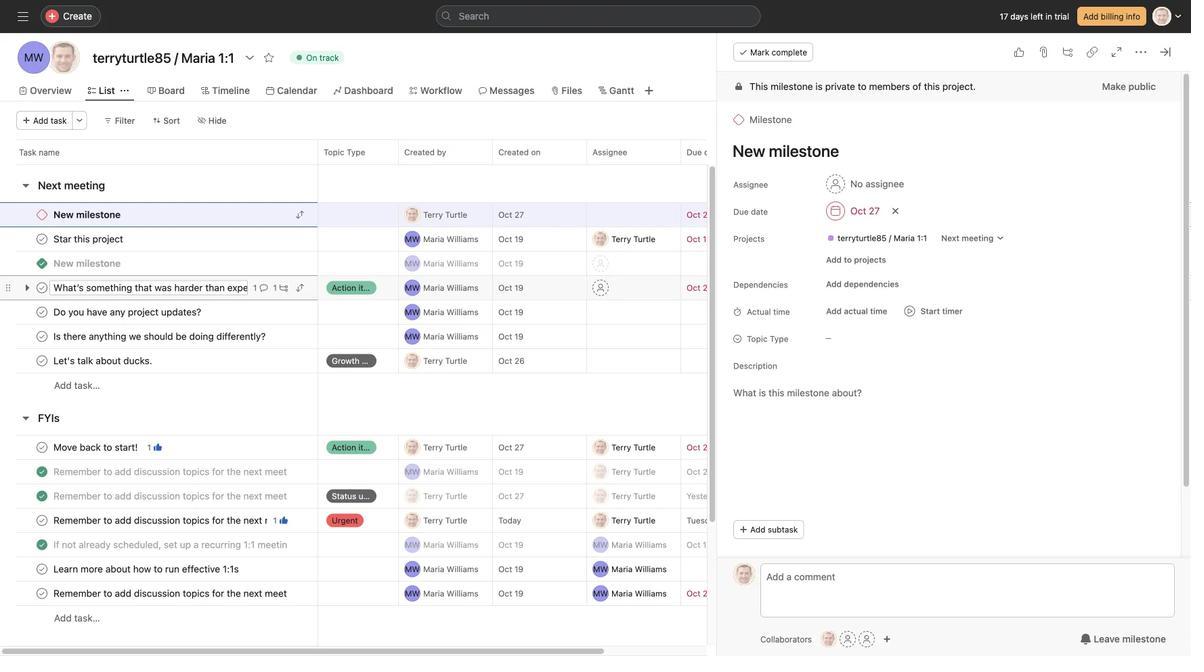 Task type: locate. For each thing, give the bounding box(es) containing it.
1 add task… button from the top
[[54, 379, 100, 393]]

Move back to start! text field
[[51, 441, 142, 455]]

is
[[816, 81, 823, 92]]

1 remember to add discussion topics for the next meeting text field from the top
[[51, 514, 268, 528]]

1 vertical spatial 24
[[703, 590, 713, 599]]

remember to add discussion topics for the next meeting cell up if not already scheduled, set up a recurring 1:1 meeting in your calendar text box
[[0, 509, 318, 534]]

assignee inside row
[[593, 148, 627, 157]]

completed image inside if not already scheduled, set up a recurring 1:1 meeting in your calendar cell
[[34, 537, 50, 554]]

add billing info button
[[1077, 7, 1147, 26]]

maria inside the "creator for star this project" cell
[[423, 235, 444, 244]]

mw inside the "creator for star this project" cell
[[405, 235, 420, 244]]

move tasks between sections image inside star this project cell
[[296, 235, 304, 243]]

tt button
[[733, 564, 755, 586], [821, 632, 837, 648]]

completed checkbox inside 'is there anything we should be doing differently?' cell
[[34, 329, 50, 345]]

tab actions image
[[120, 87, 129, 95]]

Learn more about how to run effective 1:1s text field
[[51, 563, 243, 577]]

add task… row down creator for learn more about how to run effective 1:1s cell
[[0, 606, 825, 631]]

next inside dropdown button
[[941, 234, 960, 243]]

remember to add discussion topics for the next meeting text field up if not already scheduled, set up a recurring 1:1 meeting in your calendar text box
[[51, 490, 288, 504]]

1 vertical spatial add task… row
[[0, 606, 825, 631]]

0 vertical spatial next
[[38, 179, 61, 192]]

completed milestone image
[[37, 210, 47, 220], [37, 258, 47, 269]]

creator for remember to add discussion topics for the next meeting cell for 3rd remember to add discussion topics for the next meeting cell from the bottom
[[398, 484, 493, 509]]

1 vertical spatial next meeting
[[941, 234, 994, 243]]

7 completed checkbox from the top
[[34, 513, 50, 529]]

completed image inside the do you have any project updates? cell
[[34, 304, 50, 321]]

williams for creator for remember to add discussion topics for the next meeting cell corresponding to 1st remember to add discussion topics for the next meeting cell from the bottom
[[447, 590, 479, 599]]

main content containing this milestone is private to members of this project.
[[717, 72, 1181, 638]]

completed milestone image inside row
[[37, 210, 47, 220]]

terry inside creator for let's talk about ducks. cell
[[423, 357, 443, 366]]

maria williams inside creator for new milestone cell
[[423, 259, 479, 269]]

1 vertical spatial add task…
[[54, 613, 100, 624]]

1 horizontal spatial meeting
[[962, 234, 994, 243]]

1 button
[[145, 441, 165, 455], [271, 514, 291, 528]]

2 remember to add discussion topics for the next meeting text field from the top
[[51, 490, 288, 504]]

task…
[[74, 380, 100, 391], [74, 613, 100, 624]]

task… inside header next meeting tree grid
[[74, 380, 100, 391]]

creator for new milestone cell
[[398, 202, 493, 228], [398, 251, 493, 276]]

1 vertical spatial repeats image
[[716, 589, 726, 600]]

track
[[320, 53, 339, 62]]

milestone right "leave"
[[1123, 634, 1166, 645]]

timeline
[[212, 85, 250, 96]]

row
[[0, 140, 825, 165], [16, 164, 808, 165], [0, 202, 825, 228], [0, 227, 825, 252], [0, 251, 825, 276], [0, 276, 825, 301], [0, 300, 825, 325], [0, 324, 825, 349], [0, 349, 825, 374], [0, 435, 825, 461], [0, 460, 825, 485], [0, 484, 825, 509], [0, 509, 825, 534], [0, 533, 825, 558], [0, 557, 825, 582], [0, 582, 825, 607]]

repeats image
[[735, 283, 746, 294], [716, 589, 726, 600]]

terryturtle85 / maria 1:1 link
[[822, 232, 933, 245]]

1 creator for remember to add discussion topics for the next meeting cell from the top
[[398, 460, 493, 485]]

1 vertical spatial due date
[[733, 207, 768, 217]]

2 oct 24 from the top
[[687, 590, 713, 599]]

1 vertical spatial remember to add discussion topics for the next meeting text field
[[51, 588, 288, 601]]

action inside header fyis tree grid
[[332, 443, 356, 453]]

move tasks between sections image for tt
[[296, 211, 304, 219]]

date
[[704, 148, 721, 157], [751, 207, 768, 217]]

completed checkbox for remember to add discussion topics for the next meeting text box associated with mw
[[34, 586, 50, 602]]

2 vertical spatial move tasks between sections image
[[296, 284, 304, 292]]

2 add task… button from the top
[[54, 612, 100, 626]]

1 task… from the top
[[74, 380, 100, 391]]

0 vertical spatial 1
[[147, 443, 151, 453]]

topic
[[324, 148, 344, 157], [747, 335, 768, 344]]

1 move tasks between sections image from the top
[[296, 211, 304, 219]]

1 action item from the top
[[332, 283, 375, 293]]

files link
[[551, 83, 582, 98]]

add task… row down conversation
[[0, 373, 825, 398]]

add inside dropdown button
[[826, 307, 842, 316]]

0 vertical spatial new milestone cell
[[0, 202, 318, 228]]

oct 27
[[851, 206, 880, 217], [498, 210, 524, 220], [687, 210, 712, 220], [498, 443, 524, 453], [687, 443, 712, 453], [498, 492, 524, 502]]

williams inside creator for new milestone cell
[[447, 259, 479, 269]]

0 vertical spatial meeting
[[64, 179, 105, 192]]

1 horizontal spatial next meeting
[[941, 234, 994, 243]]

0 horizontal spatial milestone
[[771, 81, 813, 92]]

1 action from the top
[[332, 283, 356, 293]]

Completed checkbox
[[34, 231, 50, 248], [34, 280, 50, 296], [34, 329, 50, 345], [34, 353, 50, 369], [34, 440, 50, 456], [34, 489, 50, 505], [34, 513, 50, 529], [34, 562, 50, 578], [34, 586, 50, 602]]

0 vertical spatial —
[[326, 235, 332, 243]]

1 horizontal spatial time
[[870, 307, 888, 316]]

actual
[[844, 307, 868, 316]]

creator for new milestone cell down by
[[398, 202, 493, 228]]

completed checkbox inside star this project cell
[[34, 231, 50, 248]]

gantt
[[609, 85, 634, 96]]

mark
[[750, 47, 769, 57]]

1 vertical spatial tt button
[[821, 632, 837, 648]]

williams inside creator for learn more about how to run effective 1:1s cell
[[447, 565, 479, 575]]

williams inside creator for what's something that was harder than expected? cell
[[447, 283, 479, 293]]

1 horizontal spatial repeats image
[[735, 283, 746, 294]]

3 move tasks between sections image from the top
[[296, 284, 304, 292]]

— for — dropdown button
[[326, 235, 332, 243]]

new milestone dialog
[[717, 33, 1191, 657]]

oct
[[851, 206, 866, 217], [498, 210, 512, 220], [687, 210, 701, 220], [498, 235, 512, 244], [687, 235, 701, 244], [498, 259, 512, 269], [498, 283, 512, 293], [687, 283, 701, 293], [498, 308, 512, 317], [498, 332, 512, 342], [498, 357, 512, 366], [498, 443, 512, 453], [687, 443, 701, 453], [498, 468, 512, 477], [687, 468, 701, 477], [498, 492, 512, 502], [498, 541, 512, 550], [687, 541, 701, 550], [498, 565, 512, 575], [498, 590, 512, 599], [687, 590, 701, 599]]

1 completed milestone image from the top
[[37, 210, 47, 220]]

5 completed checkbox from the top
[[34, 440, 50, 456]]

1 vertical spatial —
[[826, 335, 832, 342]]

item up the update
[[359, 443, 375, 453]]

19
[[515, 235, 524, 244], [703, 235, 712, 244], [515, 259, 524, 269], [515, 283, 524, 293], [515, 308, 524, 317], [515, 332, 524, 342], [515, 468, 524, 477], [515, 541, 524, 550], [703, 541, 712, 550], [515, 565, 524, 575], [515, 590, 524, 599]]

remember to add discussion topics for the next meeting cell down learn more about how to run effective 1:1s text box
[[0, 582, 318, 607]]

add task… row
[[0, 373, 825, 398], [0, 606, 825, 631]]

4 completed image from the top
[[34, 329, 50, 345]]

0 horizontal spatial next meeting
[[38, 179, 105, 192]]

on track button
[[284, 48, 351, 67]]

0 horizontal spatial repeats image
[[716, 589, 726, 600]]

on track
[[306, 53, 339, 62]]

Remember to add discussion topics for the next meeting text field
[[51, 514, 268, 528], [51, 588, 288, 601]]

williams inside creator for if not already scheduled, set up a recurring 1:1 meeting in your calendar cell
[[447, 541, 479, 550]]

completed image inside what's something that was harder than expected? cell
[[34, 280, 50, 296]]

8 completed checkbox from the top
[[34, 562, 50, 578]]

list link
[[88, 83, 115, 98]]

2 remember to add discussion topics for the next meeting text field from the top
[[51, 588, 288, 601]]

completed image for is there anything we should be doing differently? text box
[[34, 329, 50, 345]]

0 vertical spatial remember to add discussion topics for the next meeting text field
[[51, 514, 268, 528]]

completed image for if not already scheduled, set up a recurring 1:1 meeting in your calendar text box
[[34, 537, 50, 554]]

2 created from the left
[[498, 148, 529, 157]]

completed image inside star this project cell
[[34, 231, 50, 248]]

2 action from the top
[[332, 443, 356, 453]]

19 for if not already scheduled, set up a recurring 1:1 meeting in your calendar text box
[[515, 541, 524, 550]]

1 vertical spatial next
[[941, 234, 960, 243]]

0 vertical spatial oct 24
[[687, 468, 713, 477]]

2 action item from the top
[[332, 443, 375, 453]]

mark complete button
[[733, 43, 813, 62]]

1 vertical spatial action
[[332, 443, 356, 453]]

williams for creator for is there anything we should be doing differently? cell
[[447, 332, 479, 342]]

oct 27 button
[[820, 199, 886, 223]]

created
[[404, 148, 435, 157], [498, 148, 529, 157]]

action up 'status'
[[332, 443, 356, 453]]

complete
[[772, 47, 807, 57]]

tt button down add subtask button on the right of the page
[[733, 564, 755, 586]]

1 add task… from the top
[[54, 380, 100, 391]]

maria williams inside the "creator for star this project" cell
[[423, 235, 479, 244]]

1 button for urgent
[[271, 514, 291, 528]]

star this project cell
[[0, 227, 318, 252]]

1 horizontal spatial created
[[498, 148, 529, 157]]

completed image inside move back to start! cell
[[34, 440, 50, 456]]

creator for let's talk about ducks. cell
[[398, 349, 493, 374]]

0 vertical spatial milestone
[[771, 81, 813, 92]]

19 for learn more about how to run effective 1:1s text box
[[515, 565, 524, 575]]

item inside header next meeting tree grid
[[359, 283, 375, 293]]

add or remove collaborators image
[[883, 636, 891, 644]]

add tab image
[[644, 85, 655, 96]]

urgent
[[332, 516, 358, 526]]

repeats image
[[721, 516, 732, 527]]

tt button right collaborators
[[821, 632, 837, 648]]

1 vertical spatial item
[[359, 443, 375, 453]]

1 action item button from the top
[[318, 276, 398, 300]]

assignee
[[593, 148, 627, 157], [733, 180, 768, 190]]

2 completed image from the top
[[34, 280, 50, 296]]

0 horizontal spatial assignee
[[593, 148, 627, 157]]

0 vertical spatial to
[[858, 81, 867, 92]]

0 vertical spatial 1 button
[[145, 441, 165, 455]]

add task… button for fyis
[[54, 612, 100, 626]]

2 completed checkbox from the top
[[34, 464, 50, 481]]

due date
[[687, 148, 721, 157], [733, 207, 768, 217]]

— inside — popup button
[[826, 335, 832, 342]]

2 completed milestone image from the top
[[37, 258, 47, 269]]

1 horizontal spatial type
[[770, 335, 789, 344]]

4 remember to add discussion topics for the next meeting cell from the top
[[0, 582, 318, 607]]

1 vertical spatial assignee
[[733, 180, 768, 190]]

days
[[1011, 12, 1029, 21]]

completed checkbox for fyis
[[34, 537, 50, 554]]

2 creator for remember to add discussion topics for the next meeting cell from the top
[[398, 484, 493, 509]]

main content inside the new milestone dialog
[[717, 72, 1181, 638]]

more actions for this task image
[[1136, 47, 1147, 58]]

0 vertical spatial item
[[359, 283, 375, 293]]

add task… inside header next meeting tree grid
[[54, 380, 100, 391]]

0 horizontal spatial type
[[347, 148, 365, 157]]

creator for what's something that was harder than expected? cell
[[398, 276, 493, 301]]

6 completed checkbox from the top
[[34, 489, 50, 505]]

0 horizontal spatial meeting
[[64, 179, 105, 192]]

created for created by
[[404, 148, 435, 157]]

7 completed image from the top
[[34, 537, 50, 554]]

milestone for leave
[[1123, 634, 1166, 645]]

6 completed image from the top
[[34, 513, 50, 529]]

time inside dropdown button
[[870, 307, 888, 316]]

move back to start! cell
[[0, 435, 318, 461]]

creator for new milestone cell containing mw
[[398, 251, 493, 276]]

creator for new milestone cell containing tt
[[398, 202, 493, 228]]

completed checkbox for learn more about how to run effective 1:1s text box
[[34, 562, 50, 578]]

Completed checkbox
[[34, 304, 50, 321], [34, 464, 50, 481], [34, 537, 50, 554]]

what's something that was harder than expected? cell
[[0, 276, 318, 301]]

milestone left is
[[771, 81, 813, 92]]

type down actual time
[[770, 335, 789, 344]]

completed checkbox inside if not already scheduled, set up a recurring 1:1 meeting in your calendar cell
[[34, 537, 50, 554]]

3 completed checkbox from the top
[[34, 537, 50, 554]]

action item up status update dropdown button
[[332, 443, 375, 453]]

remember to add discussion topics for the next meeting text field down learn more about how to run effective 1:1s cell
[[51, 588, 288, 601]]

task… inside header fyis tree grid
[[74, 613, 100, 624]]

new milestone cell for mw
[[0, 251, 318, 276]]

0 vertical spatial action item button
[[318, 276, 398, 300]]

remember to add discussion topics for the next meeting text field for mw
[[51, 588, 288, 601]]

header fyis tree grid
[[0, 435, 825, 631]]

3 creator for remember to add discussion topics for the next meeting cell from the top
[[398, 509, 493, 534]]

1 completed checkbox from the top
[[34, 231, 50, 248]]

2 add task… row from the top
[[0, 606, 825, 631]]

next inside button
[[38, 179, 61, 192]]

4 creator for remember to add discussion topics for the next meeting cell from the top
[[398, 582, 493, 607]]

topic type down dashboard link
[[324, 148, 365, 157]]

move tasks between sections image inside what's something that was harder than expected? cell
[[296, 284, 304, 292]]

19 for do you have any project updates? text field
[[515, 308, 524, 317]]

0 horizontal spatial —
[[326, 235, 332, 243]]

timeline link
[[201, 83, 250, 98]]

1 vertical spatial remember to add discussion topics for the next meeting text field
[[51, 490, 288, 504]]

williams for creator for do you have any project updates? cell
[[447, 308, 479, 317]]

1 horizontal spatial 1 button
[[271, 514, 291, 528]]

1 remember to add discussion topics for the next meeting text field from the top
[[51, 466, 288, 479]]

oct 24
[[687, 468, 713, 477], [687, 590, 713, 599]]

1 horizontal spatial due
[[733, 207, 749, 217]]

1 vertical spatial milestone
[[1123, 634, 1166, 645]]

topic type down actual time
[[747, 335, 789, 344]]

1 vertical spatial 1
[[273, 516, 277, 526]]

— for — popup button
[[826, 335, 832, 342]]

Completed milestone checkbox
[[37, 210, 47, 220]]

0 vertical spatial due date
[[687, 148, 721, 157]]

4 completed checkbox from the top
[[34, 353, 50, 369]]

dashboard link
[[334, 83, 393, 98]]

add task… button inside header fyis tree grid
[[54, 612, 100, 626]]

completed checkbox inside let's talk about ducks. cell
[[34, 353, 50, 369]]

williams for creator for learn more about how to run effective 1:1s cell
[[447, 565, 479, 575]]

williams inside creator for do you have any project updates? cell
[[447, 308, 479, 317]]

creator for remember to add discussion topics for the next meeting cell for 4th remember to add discussion topics for the next meeting cell from the bottom
[[398, 460, 493, 485]]

row containing task name
[[0, 140, 825, 165]]

3 completed checkbox from the top
[[34, 329, 50, 345]]

1 horizontal spatial date
[[751, 207, 768, 217]]

1 vertical spatial action item button
[[318, 436, 398, 460]]

1 vertical spatial creator for new milestone cell
[[398, 251, 493, 276]]

1 vertical spatial completed milestone image
[[37, 258, 47, 269]]

19 for remember to add discussion topics for the next meeting text box associated with mw
[[515, 590, 524, 599]]

2 add task… from the top
[[54, 613, 100, 624]]

action item down — dropdown button
[[332, 283, 375, 293]]

1 vertical spatial topic type
[[747, 335, 789, 344]]

dashboard
[[344, 85, 393, 96]]

action down — dropdown button
[[332, 283, 356, 293]]

add task… button for next meeting
[[54, 379, 100, 393]]

completed image inside 'is there anything we should be doing differently?' cell
[[34, 329, 50, 345]]

2 task… from the top
[[74, 613, 100, 624]]

milestone inside button
[[1123, 634, 1166, 645]]

action item button up status update dropdown button
[[318, 436, 398, 460]]

williams inside creator for is there anything we should be doing differently? cell
[[447, 332, 479, 342]]

topic type
[[324, 148, 365, 157], [747, 335, 789, 344]]

1 vertical spatial type
[[770, 335, 789, 344]]

If not already scheduled, set up a recurring 1:1 meeting in your calendar text field
[[51, 539, 288, 552]]

next meeting
[[38, 179, 105, 192], [941, 234, 994, 243]]

1 vertical spatial new milestone cell
[[0, 251, 318, 276]]

add task… row for next meeting
[[0, 373, 825, 398]]

completed checkbox inside what's something that was harder than expected? cell
[[34, 280, 50, 296]]

remember to add discussion topics for the next meeting cell down move back to start! text field
[[0, 460, 318, 485]]

creator for new milestone cell for oct 19
[[398, 251, 493, 276]]

0 vertical spatial completed milestone image
[[37, 210, 47, 220]]

1 oct 24 from the top
[[687, 468, 713, 477]]

remember to add discussion topics for the next meeting cell
[[0, 460, 318, 485], [0, 484, 318, 509], [0, 509, 318, 534], [0, 582, 318, 607]]

0 vertical spatial topic type
[[324, 148, 365, 157]]

tt
[[57, 51, 70, 64], [407, 210, 418, 220], [596, 235, 606, 244], [407, 357, 418, 366], [407, 443, 418, 453], [596, 443, 606, 453], [596, 468, 606, 477], [407, 492, 418, 502], [596, 492, 606, 502], [407, 516, 418, 526], [596, 516, 606, 526], [739, 570, 749, 580], [824, 635, 834, 645]]

1 button inside move back to start! cell
[[145, 441, 165, 455]]

1 vertical spatial move tasks between sections image
[[296, 235, 304, 243]]

0 vertical spatial add task… button
[[54, 379, 100, 393]]

0 horizontal spatial time
[[773, 307, 790, 317]]

completed checkbox inside move back to start! cell
[[34, 440, 50, 456]]

collaborators
[[761, 635, 812, 645]]

completed image inside remember to add discussion topics for the next meeting cell
[[34, 513, 50, 529]]

completed milestone image down next meeting button
[[37, 210, 47, 220]]

subtask
[[768, 526, 798, 535]]

1 completed image from the top
[[34, 353, 50, 369]]

2 creator for new milestone cell from the top
[[398, 251, 493, 276]]

turtle inside creator for move back to start! cell
[[445, 443, 467, 453]]

0 horizontal spatial to
[[844, 255, 852, 265]]

row containing status update
[[0, 484, 825, 509]]

growth conversation
[[332, 357, 411, 366]]

maria williams
[[423, 235, 479, 244], [423, 259, 479, 269], [423, 283, 479, 293], [423, 308, 479, 317], [423, 332, 479, 342], [423, 468, 479, 477], [423, 541, 479, 550], [612, 541, 667, 550], [423, 565, 479, 575], [612, 565, 667, 575], [423, 590, 479, 599], [612, 590, 667, 599]]

item inside header fyis tree grid
[[359, 443, 375, 453]]

— inside — dropdown button
[[326, 235, 332, 243]]

2 vertical spatial completed checkbox
[[34, 537, 50, 554]]

type
[[347, 148, 365, 157], [770, 335, 789, 344]]

type inside the new milestone dialog
[[770, 335, 789, 344]]

calendar link
[[266, 83, 317, 98]]

assignee up "projects"
[[733, 180, 768, 190]]

remember to add discussion topics for the next meeting text field down move back to start! cell
[[51, 466, 288, 479]]

0 vertical spatial 24
[[703, 468, 713, 477]]

milestone inside main content
[[771, 81, 813, 92]]

maria
[[894, 234, 915, 243], [423, 235, 444, 244], [423, 259, 444, 269], [423, 283, 444, 293], [423, 308, 444, 317], [423, 332, 444, 342], [423, 468, 444, 477], [423, 541, 444, 550], [612, 541, 633, 550], [423, 565, 444, 575], [612, 565, 633, 575], [423, 590, 444, 599], [612, 590, 633, 599]]

0 vertical spatial action item
[[332, 283, 375, 293]]

0 vertical spatial assignee
[[593, 148, 627, 157]]

item down — dropdown button
[[359, 283, 375, 293]]

williams inside the "creator for star this project" cell
[[447, 235, 479, 244]]

next right 1:1
[[941, 234, 960, 243]]

1 completed image from the top
[[34, 231, 50, 248]]

1 horizontal spatial topic type
[[747, 335, 789, 344]]

1 horizontal spatial due date
[[733, 207, 768, 217]]

2 24 from the top
[[703, 590, 713, 599]]

0 vertical spatial date
[[704, 148, 721, 157]]

maria williams inside creator for if not already scheduled, set up a recurring 1:1 meeting in your calendar cell
[[423, 541, 479, 550]]

terry
[[423, 210, 443, 220], [612, 235, 631, 244], [423, 357, 443, 366], [423, 443, 443, 453], [612, 443, 631, 453], [612, 468, 631, 477], [423, 492, 443, 502], [612, 492, 631, 502], [423, 516, 443, 526], [612, 516, 631, 526]]

created left by
[[404, 148, 435, 157]]

remember to add discussion topics for the next meeting cell up if not already scheduled, set up a recurring 1:1 meeting in your calendar cell on the bottom left of page
[[0, 484, 318, 509]]

1 vertical spatial date
[[751, 207, 768, 217]]

close details image
[[1160, 47, 1171, 58]]

mw inside creator for do you have any project updates? cell
[[405, 308, 420, 317]]

meeting up new milestone text field
[[64, 179, 105, 192]]

1 vertical spatial action item
[[332, 443, 375, 453]]

maria williams inside creator for what's something that was harder than expected? cell
[[423, 283, 479, 293]]

maria inside main content
[[894, 234, 915, 243]]

0 vertical spatial repeats image
[[735, 283, 746, 294]]

0 vertical spatial action
[[332, 283, 356, 293]]

5 completed image from the top
[[34, 440, 50, 456]]

next right collapse task list for this section icon
[[38, 179, 61, 192]]

0 horizontal spatial 1
[[147, 443, 151, 453]]

this
[[750, 81, 768, 92]]

maria inside creator for what's something that was harder than expected? cell
[[423, 283, 444, 293]]

1 24 from the top
[[703, 468, 713, 477]]

1 add task… row from the top
[[0, 373, 825, 398]]

action item inside header fyis tree grid
[[332, 443, 375, 453]]

add task… inside header fyis tree grid
[[54, 613, 100, 624]]

2 move tasks between sections image from the top
[[296, 235, 304, 243]]

milestone
[[771, 81, 813, 92], [1123, 634, 1166, 645]]

1 vertical spatial topic
[[747, 335, 768, 344]]

projects
[[733, 234, 765, 244]]

projects
[[854, 255, 886, 265]]

2 item from the top
[[359, 443, 375, 453]]

add task… row for fyis
[[0, 606, 825, 631]]

0 vertical spatial due
[[687, 148, 702, 157]]

1 item from the top
[[359, 283, 375, 293]]

0 horizontal spatial due
[[687, 148, 702, 157]]

2 remember to add discussion topics for the next meeting cell from the top
[[0, 484, 318, 509]]

creator for new milestone cell up creator for do you have any project updates? cell
[[398, 251, 493, 276]]

1 horizontal spatial milestone
[[1123, 634, 1166, 645]]

board
[[158, 85, 185, 96]]

terryturtle85
[[838, 234, 887, 243]]

None text field
[[89, 45, 238, 70]]

0 vertical spatial add task… row
[[0, 373, 825, 398]]

action item button
[[318, 276, 398, 300], [318, 436, 398, 460]]

add subtask button
[[733, 521, 804, 540]]

completed milestone image left new milestone text box
[[37, 258, 47, 269]]

add inside header next meeting tree grid
[[54, 380, 72, 391]]

meeting right 1:1
[[962, 234, 994, 243]]

9 completed checkbox from the top
[[34, 586, 50, 602]]

0 vertical spatial remember to add discussion topics for the next meeting text field
[[51, 466, 288, 479]]

main content
[[717, 72, 1181, 638]]

move tasks between sections image
[[296, 211, 304, 219], [296, 235, 304, 243], [296, 284, 304, 292]]

next meeting up new milestone text field
[[38, 179, 105, 192]]

add task… for next meeting
[[54, 380, 100, 391]]

1 button inside remember to add discussion topics for the next meeting cell
[[271, 514, 291, 528]]

0 vertical spatial completed checkbox
[[34, 304, 50, 321]]

add to starred image
[[264, 52, 274, 63]]

4 completed image from the top
[[34, 562, 50, 578]]

completed checkbox inside learn more about how to run effective 1:1s cell
[[34, 562, 50, 578]]

topic inside the new milestone dialog
[[747, 335, 768, 344]]

turtle inside creator for new milestone cell
[[445, 210, 467, 220]]

creator for remember to add discussion topics for the next meeting cell
[[398, 460, 493, 485], [398, 484, 493, 509], [398, 509, 493, 534], [398, 582, 493, 607]]

remember to add discussion topics for the next meeting text field for mw
[[51, 466, 288, 479]]

add task… button inside header next meeting tree grid
[[54, 379, 100, 393]]

0 horizontal spatial date
[[704, 148, 721, 157]]

2 completed checkbox from the top
[[34, 280, 50, 296]]

meeting
[[64, 179, 105, 192], [962, 234, 994, 243]]

0 horizontal spatial created
[[404, 148, 435, 157]]

1 inside move back to start! cell
[[147, 443, 151, 453]]

completed image
[[34, 353, 50, 369], [34, 464, 50, 481], [34, 489, 50, 505], [34, 562, 50, 578], [34, 586, 50, 602]]

sort button
[[146, 111, 186, 130]]

williams for creator for new milestone cell containing mw
[[447, 259, 479, 269]]

1 vertical spatial 1 button
[[271, 514, 291, 528]]

0 vertical spatial creator for new milestone cell
[[398, 202, 493, 228]]

1 horizontal spatial next
[[941, 234, 960, 243]]

project.
[[943, 81, 976, 92]]

repeats image for oct 24
[[716, 589, 726, 600]]

new milestone cell
[[0, 202, 318, 228], [0, 251, 318, 276]]

williams for the "creator for star this project" cell
[[447, 235, 479, 244]]

2 new milestone cell from the top
[[0, 251, 318, 276]]

williams for creator for remember to add discussion topics for the next meeting cell for 4th remember to add discussion topics for the next meeting cell from the bottom
[[447, 468, 479, 477]]

to right private
[[858, 81, 867, 92]]

to left projects
[[844, 255, 852, 265]]

1 creator for new milestone cell from the top
[[398, 202, 493, 228]]

clear due date image
[[891, 207, 900, 215]]

17 days left in trial
[[1000, 12, 1069, 21]]

mw inside creator for what's something that was harder than expected? cell
[[405, 283, 420, 293]]

1
[[147, 443, 151, 453], [273, 516, 277, 526]]

task
[[19, 148, 36, 157]]

1 new milestone cell from the top
[[0, 202, 318, 228]]

action item
[[332, 283, 375, 293], [332, 443, 375, 453]]

public
[[1129, 81, 1156, 92]]

1 created from the left
[[404, 148, 435, 157]]

completed checkbox for is there anything we should be doing differently? text box
[[34, 329, 50, 345]]

0 horizontal spatial 1 button
[[145, 441, 165, 455]]

3 completed image from the top
[[34, 304, 50, 321]]

next meeting right 1:1
[[941, 234, 994, 243]]

completed checkbox inside the do you have any project updates? cell
[[34, 304, 50, 321]]

1 completed checkbox from the top
[[34, 304, 50, 321]]

messages link
[[479, 83, 535, 98]]

1 vertical spatial to
[[844, 255, 852, 265]]

1 horizontal spatial tt button
[[821, 632, 837, 648]]

due date inside row
[[687, 148, 721, 157]]

move tasks between sections image for mw
[[296, 235, 304, 243]]

1 vertical spatial meeting
[[962, 234, 994, 243]]

remember to add discussion topics for the next meeting text field up if not already scheduled, set up a recurring 1:1 meeting in your calendar cell on the bottom left of page
[[51, 514, 268, 528]]

1 horizontal spatial —
[[826, 335, 832, 342]]

due
[[687, 148, 702, 157], [733, 207, 749, 217]]

1 horizontal spatial topic
[[747, 335, 768, 344]]

0 horizontal spatial topic
[[324, 148, 344, 157]]

growth conversation button
[[318, 349, 411, 374]]

list
[[99, 85, 115, 96]]

0 horizontal spatial topic type
[[324, 148, 365, 157]]

to
[[858, 81, 867, 92], [844, 255, 852, 265]]

3 remember to add discussion topics for the next meeting cell from the top
[[0, 509, 318, 534]]

Do you have any project updates? text field
[[51, 306, 205, 319]]

0 horizontal spatial tt button
[[733, 564, 755, 586]]

add actual time
[[826, 307, 888, 316]]

1 horizontal spatial assignee
[[733, 180, 768, 190]]

no assignee
[[851, 178, 904, 190]]

item
[[359, 283, 375, 293], [359, 443, 375, 453]]

type down dashboard link
[[347, 148, 365, 157]]

0 vertical spatial add task…
[[54, 380, 100, 391]]

created left on
[[498, 148, 529, 157]]

0 vertical spatial move tasks between sections image
[[296, 211, 304, 219]]

assignee down gantt link
[[593, 148, 627, 157]]

creator for do you have any project updates? cell
[[398, 300, 493, 325]]

1 button right move back to start! text field
[[145, 441, 165, 455]]

next meeting button
[[38, 173, 105, 198]]

left
[[1031, 12, 1043, 21]]

1 vertical spatial task…
[[74, 613, 100, 624]]

Remember to add discussion topics for the next meeting text field
[[51, 466, 288, 479], [51, 490, 288, 504]]

completed image
[[34, 231, 50, 248], [34, 280, 50, 296], [34, 304, 50, 321], [34, 329, 50, 345], [34, 440, 50, 456], [34, 513, 50, 529], [34, 537, 50, 554]]

search
[[459, 10, 489, 22]]

action item button down — dropdown button
[[318, 276, 398, 300]]

1 button left urgent
[[271, 514, 291, 528]]

0 vertical spatial tt button
[[733, 564, 755, 586]]



Task type: describe. For each thing, give the bounding box(es) containing it.
next meeting button
[[935, 229, 1011, 248]]

collapse task list for this section image
[[20, 180, 31, 191]]

completed image for do you have any project updates? text field
[[34, 304, 50, 321]]

action inside header next meeting tree grid
[[332, 283, 356, 293]]

mw inside creator for if not already scheduled, set up a recurring 1:1 meeting in your calendar cell
[[405, 541, 420, 550]]

trial
[[1055, 12, 1069, 21]]

What's something that was harder than expected? text field
[[51, 281, 248, 295]]

remember to add discussion topics for the next meeting cell containing 1
[[0, 509, 318, 534]]

created by
[[404, 148, 446, 157]]

terry inside creator for new milestone cell
[[423, 210, 443, 220]]

Task Name text field
[[724, 135, 1165, 167]]

williams for creator for what's something that was harder than expected? cell
[[447, 283, 479, 293]]

add to projects
[[826, 255, 886, 265]]

completed checkbox for remember to add discussion topics for the next meeting text field corresponding to tt
[[34, 489, 50, 505]]

yesterday
[[687, 492, 724, 502]]

row containing tt
[[0, 202, 825, 228]]

by
[[437, 148, 446, 157]]

tt inside creator for let's talk about ducks. cell
[[407, 357, 418, 366]]

full screen image
[[1111, 47, 1122, 58]]

urgent button
[[318, 509, 398, 533]]

completed image for move back to start! text field
[[34, 440, 50, 456]]

timer
[[942, 307, 963, 316]]

maria inside creator for if not already scheduled, set up a recurring 1:1 meeting in your calendar cell
[[423, 541, 444, 550]]

messages
[[489, 85, 535, 96]]

terry turtle inside creator for move back to start! cell
[[423, 443, 467, 453]]

1 subtask image
[[280, 284, 288, 292]]

create
[[63, 10, 92, 22]]

add dependencies button
[[820, 275, 905, 294]]

meeting inside dropdown button
[[962, 234, 994, 243]]

leave milestone
[[1094, 634, 1166, 645]]

assignee inside main content
[[733, 180, 768, 190]]

sort
[[163, 116, 180, 125]]

turtle inside creator for let's talk about ducks. cell
[[445, 357, 467, 366]]

topic type inside row
[[324, 148, 365, 157]]

maria williams inside creator for learn more about how to run effective 1:1s cell
[[423, 565, 479, 575]]

row containing growth conversation
[[0, 349, 825, 374]]

name
[[39, 148, 60, 157]]

oct 27 inside dropdown button
[[851, 206, 880, 217]]

terry turtle inside creator for new milestone cell
[[423, 210, 467, 220]]

task
[[51, 116, 67, 125]]

completed checkbox for move back to start! text field
[[34, 440, 50, 456]]

27 inside dropdown button
[[869, 206, 880, 217]]

fyis button
[[38, 406, 60, 431]]

this
[[924, 81, 940, 92]]

2 completed image from the top
[[34, 464, 50, 481]]

due date inside main content
[[733, 207, 768, 217]]

terryturtle85 / maria 1:1
[[838, 234, 927, 243]]

row containing action item
[[0, 276, 825, 301]]

1 button for action item
[[145, 441, 165, 455]]

search button
[[436, 5, 761, 27]]

dependencies
[[844, 280, 899, 289]]

1 comment image
[[260, 284, 268, 292]]

mw inside creator for learn more about how to run effective 1:1s cell
[[405, 565, 420, 575]]

creator for move back to start! cell
[[398, 435, 493, 461]]

board link
[[148, 83, 185, 98]]

completed milestone image for mw
[[37, 258, 47, 269]]

fyis
[[38, 412, 60, 425]]

make public button
[[1093, 74, 1165, 99]]

leave milestone button
[[1072, 628, 1175, 652]]

members
[[869, 81, 910, 92]]

add task
[[33, 116, 67, 125]]

Completed milestone checkbox
[[37, 258, 47, 269]]

do you have any project updates? cell
[[0, 300, 318, 325]]

next meeting inside dropdown button
[[941, 234, 994, 243]]

New milestone text field
[[51, 257, 125, 271]]

creator for new milestone cell for oct 27
[[398, 202, 493, 228]]

1 remember to add discussion topics for the next meeting cell from the top
[[0, 460, 318, 485]]

due inside row
[[687, 148, 702, 157]]

header next meeting tree grid
[[0, 202, 825, 398]]

leave
[[1094, 634, 1120, 645]]

creator for if not already scheduled, set up a recurring 1:1 meeting in your calendar cell
[[398, 533, 493, 558]]

if not already scheduled, set up a recurring 1:1 meeting in your calendar cell
[[0, 533, 318, 558]]

of
[[913, 81, 922, 92]]

no
[[851, 178, 863, 190]]

completed image for tt remember to add discussion topics for the next meeting text box
[[34, 513, 50, 529]]

completed milestone image for tt
[[37, 210, 47, 220]]

filter button
[[98, 111, 141, 130]]

update
[[359, 492, 385, 502]]

creator for remember to add discussion topics for the next meeting cell for 1st remember to add discussion topics for the next meeting cell from the bottom
[[398, 582, 493, 607]]

files
[[562, 85, 582, 96]]

oct inside 'oct 27' dropdown button
[[851, 206, 866, 217]]

creator for star this project cell
[[398, 227, 493, 252]]

today
[[498, 516, 521, 526]]

— button
[[820, 329, 901, 348]]

completed checkbox for let's talk about ducks. text field
[[34, 353, 50, 369]]

repeats image for oct 23
[[735, 283, 746, 294]]

completed checkbox for the star this project text field
[[34, 231, 50, 248]]

expand sidebar image
[[18, 11, 28, 22]]

due inside main content
[[733, 207, 749, 217]]

add to projects button
[[820, 251, 892, 270]]

maria williams inside creator for is there anything we should be doing differently? cell
[[423, 332, 479, 342]]

creator for is there anything we should be doing differently? cell
[[398, 324, 493, 349]]

add billing info
[[1084, 12, 1141, 21]]

completed checkbox for next meeting
[[34, 304, 50, 321]]

oct 23
[[687, 283, 713, 293]]

created for created on
[[498, 148, 529, 157]]

0 vertical spatial next meeting
[[38, 179, 105, 192]]

milestone
[[750, 114, 792, 125]]

learn more about how to run effective 1:1s cell
[[0, 557, 318, 582]]

tt inside creator for move back to start! cell
[[407, 443, 418, 453]]

19 for is there anything we should be doing differently? text box
[[515, 332, 524, 342]]

in
[[1046, 12, 1052, 21]]

collapse task list for this section image
[[20, 413, 31, 424]]

Star this project text field
[[51, 233, 127, 246]]

completed image for the star this project text field
[[34, 231, 50, 248]]

0 likes. click to like this task image
[[1014, 47, 1025, 58]]

status update button
[[318, 485, 398, 509]]

/
[[889, 234, 892, 243]]

actual time
[[747, 307, 790, 317]]

19 for the star this project text field
[[515, 235, 524, 244]]

remember to add discussion topics for the next meeting text field for tt
[[51, 514, 268, 528]]

creator for remember to add discussion topics for the next meeting cell for remember to add discussion topics for the next meeting cell containing 1
[[398, 509, 493, 534]]

19 for new milestone text box
[[515, 259, 524, 269]]

1:1
[[917, 234, 927, 243]]

3 completed image from the top
[[34, 489, 50, 505]]

williams for creator for if not already scheduled, set up a recurring 1:1 meeting in your calendar cell
[[447, 541, 479, 550]]

creator for learn more about how to run effective 1:1s cell
[[398, 557, 493, 582]]

milestone for this
[[771, 81, 813, 92]]

gantt link
[[599, 83, 634, 98]]

add dependencies
[[826, 280, 899, 289]]

private
[[825, 81, 855, 92]]

overview
[[30, 85, 72, 96]]

meeting inside button
[[64, 179, 105, 192]]

remember to add discussion topics for the next meeting text field for tt
[[51, 490, 288, 504]]

23
[[703, 283, 713, 293]]

completed image inside let's talk about ducks. cell
[[34, 353, 50, 369]]

actual
[[747, 307, 771, 317]]

task… for next meeting
[[74, 380, 100, 391]]

action item inside header next meeting tree grid
[[332, 283, 375, 293]]

add task… for fyis
[[54, 613, 100, 624]]

completed checkbox for tt remember to add discussion topics for the next meeting text box
[[34, 513, 50, 529]]

maria inside creator for learn more about how to run effective 1:1s cell
[[423, 565, 444, 575]]

19 for remember to add discussion topics for the next meeting text field for mw
[[515, 468, 524, 477]]

more actions image
[[76, 116, 84, 125]]

assignee
[[866, 178, 904, 190]]

workflow link
[[409, 83, 462, 98]]

status
[[332, 492, 356, 502]]

search list box
[[436, 5, 761, 27]]

maria williams inside creator for do you have any project updates? cell
[[423, 308, 479, 317]]

mw inside creator for is there anything we should be doing differently? cell
[[405, 332, 420, 342]]

calendar
[[277, 85, 317, 96]]

maria inside creator for do you have any project updates? cell
[[423, 308, 444, 317]]

expand subtask list for the task what's something that was harder than expected? image
[[22, 283, 33, 294]]

Is there anything we should be doing differently? text field
[[51, 330, 270, 344]]

hide
[[208, 116, 227, 125]]

— button
[[318, 227, 398, 252]]

growth
[[332, 357, 360, 366]]

copy milestone link image
[[1087, 47, 1098, 58]]

no assignee button
[[820, 172, 910, 196]]

start timer
[[921, 307, 963, 316]]

attachments: add a file to this task, new milestone image
[[1038, 47, 1049, 58]]

New milestone text field
[[51, 208, 125, 222]]

make public
[[1102, 81, 1156, 92]]

let's talk about ducks. cell
[[0, 349, 318, 374]]

this milestone is private to members of this project.
[[750, 81, 976, 92]]

add task button
[[16, 111, 73, 130]]

new milestone cell for tt
[[0, 202, 318, 228]]

status update
[[332, 492, 385, 502]]

description
[[733, 362, 777, 371]]

1 horizontal spatial to
[[858, 81, 867, 92]]

to inside button
[[844, 255, 852, 265]]

topic type inside main content
[[747, 335, 789, 344]]

1 for action item
[[147, 443, 151, 453]]

Let's talk about ducks. text field
[[51, 355, 156, 368]]

add inside header fyis tree grid
[[54, 613, 72, 624]]

maria inside creator for is there anything we should be doing differently? cell
[[423, 332, 444, 342]]

terry turtle inside creator for let's talk about ducks. cell
[[423, 357, 467, 366]]

2 action item button from the top
[[318, 436, 398, 460]]

0 vertical spatial type
[[347, 148, 365, 157]]

terry inside creator for move back to start! cell
[[423, 443, 443, 453]]

dependencies
[[733, 280, 788, 290]]

26
[[515, 357, 525, 366]]

start timer button
[[899, 302, 968, 321]]

task… for fyis
[[74, 613, 100, 624]]

maria inside creator for new milestone cell
[[423, 259, 444, 269]]

add actual time button
[[820, 302, 894, 321]]

add subtask
[[750, 526, 798, 535]]

17
[[1000, 12, 1008, 21]]

0 vertical spatial topic
[[324, 148, 344, 157]]

5 completed image from the top
[[34, 586, 50, 602]]

date inside the new milestone dialog
[[751, 207, 768, 217]]

completed image inside learn more about how to run effective 1:1s cell
[[34, 562, 50, 578]]

created on
[[498, 148, 541, 157]]

1 for urgent
[[273, 516, 277, 526]]

start
[[921, 307, 940, 316]]

is there anything we should be doing differently? cell
[[0, 324, 318, 349]]

show options image
[[245, 52, 255, 63]]

add subtask image
[[1063, 47, 1073, 58]]



Task type: vqa. For each thing, say whether or not it's contained in the screenshot.
first the Action item Dropdown Button from the top of the page
yes



